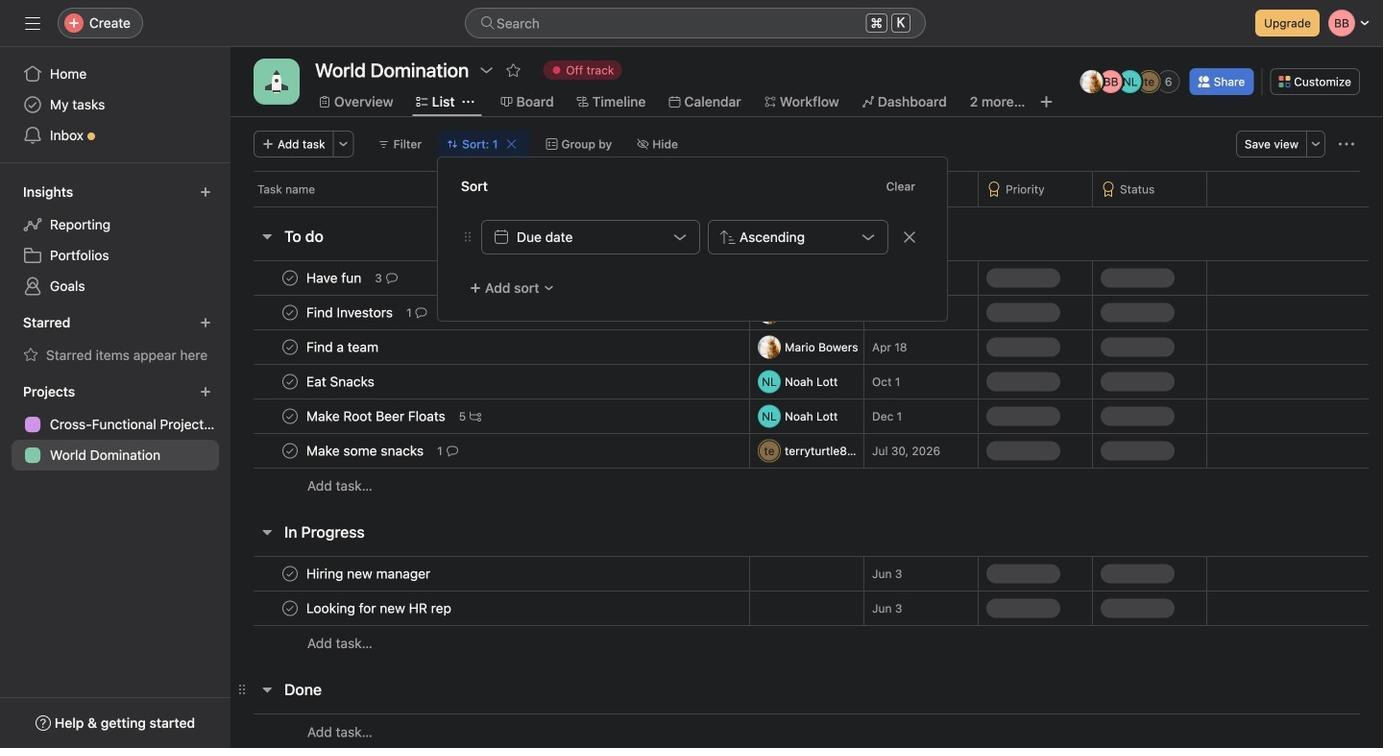 Task type: locate. For each thing, give the bounding box(es) containing it.
mark complete image inside eat snacks 'cell'
[[279, 370, 302, 393]]

dialog
[[438, 158, 947, 321]]

1 mark complete checkbox from the top
[[279, 267, 302, 290]]

1 horizontal spatial 1 comment image
[[447, 445, 458, 457]]

6 task name text field from the top
[[303, 441, 430, 461]]

2 collapse task list for this group image from the top
[[259, 682, 275, 698]]

header to do tree grid
[[231, 260, 1384, 503]]

more options image
[[1311, 138, 1322, 150]]

mark complete image inside looking for new hr rep cell
[[279, 597, 302, 620]]

5 task name text field from the top
[[303, 407, 451, 426]]

task name text field inside find a team "cell"
[[303, 338, 384, 357]]

task name text field inside find investors cell
[[303, 303, 399, 322]]

1 task name text field from the top
[[303, 564, 436, 584]]

mark complete image for have fun cell
[[279, 267, 302, 290]]

0 horizontal spatial 1 comment image
[[416, 307, 427, 319]]

1 vertical spatial mark complete checkbox
[[279, 370, 302, 393]]

mark complete checkbox inside hiring new manager cell
[[279, 563, 302, 586]]

mark complete image inside hiring new manager cell
[[279, 563, 302, 586]]

1 comment image down make root beer floats cell
[[447, 445, 458, 457]]

1 mark complete image from the top
[[279, 370, 302, 393]]

add to starred image
[[506, 62, 521, 78]]

task name text field inside the make some snacks "cell"
[[303, 441, 430, 461]]

5 subtasks image
[[470, 411, 482, 422]]

task name text field inside hiring new manager cell
[[303, 564, 436, 584]]

1 comment image up find a team "cell"
[[416, 307, 427, 319]]

add tab image
[[1039, 94, 1055, 110]]

task name text field for mark complete image within the have fun cell
[[303, 269, 367, 288]]

mark complete checkbox for find investors cell
[[279, 301, 302, 324]]

row
[[231, 171, 1384, 207], [254, 206, 1369, 208], [231, 260, 1384, 296], [231, 295, 1384, 331], [231, 330, 1384, 365], [231, 364, 1384, 400], [231, 399, 1384, 434], [231, 433, 1384, 469], [231, 468, 1384, 503], [231, 556, 1384, 592], [231, 591, 1384, 626], [231, 625, 1384, 661], [231, 714, 1384, 748]]

Mark complete checkbox
[[279, 267, 302, 290], [279, 301, 302, 324], [279, 405, 302, 428], [279, 440, 302, 463], [279, 597, 302, 620]]

mark complete image
[[279, 370, 302, 393], [279, 440, 302, 463], [279, 563, 302, 586], [279, 597, 302, 620]]

1 comment image inside the make some snacks "cell"
[[447, 445, 458, 457]]

insights element
[[0, 175, 231, 306]]

3 comments image
[[386, 272, 398, 284]]

4 task name text field from the top
[[303, 372, 380, 392]]

task name text field inside eat snacks 'cell'
[[303, 372, 380, 392]]

0 vertical spatial collapse task list for this group image
[[259, 229, 275, 244]]

mark complete checkbox inside find a team "cell"
[[279, 336, 302, 359]]

3 task name text field from the top
[[303, 338, 384, 357]]

hide sidebar image
[[25, 15, 40, 31]]

task name text field for mark complete image in the find a team "cell"
[[303, 338, 384, 357]]

task name text field inside make root beer floats cell
[[303, 407, 451, 426]]

mark complete checkbox for hiring new manager cell
[[279, 563, 302, 586]]

5 mark complete checkbox from the top
[[279, 597, 302, 620]]

task name text field inside looking for new hr rep cell
[[303, 599, 457, 618]]

3 mark complete image from the top
[[279, 336, 302, 359]]

mark complete image inside the make some snacks "cell"
[[279, 440, 302, 463]]

4 mark complete image from the top
[[279, 405, 302, 428]]

1 comment image inside find investors cell
[[416, 307, 427, 319]]

new insights image
[[200, 186, 211, 198]]

1 vertical spatial 1 comment image
[[447, 445, 458, 457]]

cell
[[749, 260, 865, 296]]

mark complete image for task name text box inside looking for new hr rep cell
[[279, 597, 302, 620]]

add items to starred image
[[200, 317, 211, 329]]

eat snacks cell
[[231, 364, 749, 400]]

mark complete checkbox inside make root beer floats cell
[[279, 405, 302, 428]]

mark complete image
[[279, 267, 302, 290], [279, 301, 302, 324], [279, 336, 302, 359], [279, 405, 302, 428]]

Search tasks, projects, and more text field
[[465, 8, 926, 38]]

1 mark complete checkbox from the top
[[279, 336, 302, 359]]

clear image
[[506, 138, 517, 150]]

new project or portfolio image
[[200, 386, 211, 398]]

2 vertical spatial mark complete checkbox
[[279, 563, 302, 586]]

Task name text field
[[303, 269, 367, 288], [303, 303, 399, 322], [303, 338, 384, 357], [303, 372, 380, 392], [303, 407, 451, 426], [303, 441, 430, 461]]

None field
[[465, 8, 926, 38]]

2 mark complete image from the top
[[279, 301, 302, 324]]

1 vertical spatial task name text field
[[303, 599, 457, 618]]

find investors cell
[[231, 295, 749, 331]]

2 mark complete checkbox from the top
[[279, 370, 302, 393]]

2 task name text field from the top
[[303, 599, 457, 618]]

more actions image
[[338, 138, 349, 150]]

collapse task list for this group image
[[259, 229, 275, 244], [259, 682, 275, 698]]

1 mark complete image from the top
[[279, 267, 302, 290]]

0 vertical spatial task name text field
[[303, 564, 436, 584]]

4 mark complete image from the top
[[279, 597, 302, 620]]

0 vertical spatial 1 comment image
[[416, 307, 427, 319]]

3 mark complete checkbox from the top
[[279, 563, 302, 586]]

1 vertical spatial collapse task list for this group image
[[259, 682, 275, 698]]

task name text field for looking for new hr rep cell
[[303, 599, 457, 618]]

3 mark complete checkbox from the top
[[279, 405, 302, 428]]

mark complete checkbox inside have fun cell
[[279, 267, 302, 290]]

1 task name text field from the top
[[303, 269, 367, 288]]

more actions image
[[1339, 136, 1355, 152]]

mark complete checkbox for eat snacks 'cell'
[[279, 370, 302, 393]]

mark complete checkbox inside find investors cell
[[279, 301, 302, 324]]

have fun cell
[[231, 260, 749, 296]]

2 mark complete checkbox from the top
[[279, 301, 302, 324]]

2 mark complete image from the top
[[279, 440, 302, 463]]

3 mark complete image from the top
[[279, 563, 302, 586]]

mark complete image inside have fun cell
[[279, 267, 302, 290]]

mark complete checkbox inside looking for new hr rep cell
[[279, 597, 302, 620]]

mark complete checkbox for make root beer floats cell
[[279, 405, 302, 428]]

Task name text field
[[303, 564, 436, 584], [303, 599, 457, 618]]

mark complete checkbox inside the make some snacks "cell"
[[279, 440, 302, 463]]

1 collapse task list for this group image from the top
[[259, 229, 275, 244]]

global element
[[0, 47, 231, 162]]

mark complete image for task name text field inside the the make some snacks "cell"
[[279, 440, 302, 463]]

Mark complete checkbox
[[279, 336, 302, 359], [279, 370, 302, 393], [279, 563, 302, 586]]

task name text field for mark complete image corresponding to find investors cell
[[303, 303, 399, 322]]

find a team cell
[[231, 330, 749, 365]]

show options image
[[479, 62, 494, 78]]

4 mark complete checkbox from the top
[[279, 440, 302, 463]]

task name text field inside have fun cell
[[303, 269, 367, 288]]

0 vertical spatial mark complete checkbox
[[279, 336, 302, 359]]

mark complete image inside find a team "cell"
[[279, 336, 302, 359]]

1 comment image
[[416, 307, 427, 319], [447, 445, 458, 457]]

mark complete image for task name text box within the hiring new manager cell
[[279, 563, 302, 586]]

2 task name text field from the top
[[303, 303, 399, 322]]

mark complete checkbox inside eat snacks 'cell'
[[279, 370, 302, 393]]



Task type: describe. For each thing, give the bounding box(es) containing it.
mark complete image for make root beer floats cell
[[279, 405, 302, 428]]

projects element
[[0, 375, 231, 475]]

hiring new manager cell
[[231, 556, 749, 592]]

make root beer floats cell
[[231, 399, 749, 434]]

make some snacks cell
[[231, 433, 749, 469]]

mark complete checkbox for have fun cell
[[279, 267, 302, 290]]

mark complete image for task name text field in the eat snacks 'cell'
[[279, 370, 302, 393]]

task name text field for hiring new manager cell
[[303, 564, 436, 584]]

header in progress tree grid
[[231, 556, 1384, 661]]

task name text field for make root beer floats cell's mark complete image
[[303, 407, 451, 426]]

rocket image
[[265, 70, 288, 93]]

1 comment image for task name text field inside the the make some snacks "cell"
[[447, 445, 458, 457]]

1 comment image for task name text field in find investors cell
[[416, 307, 427, 319]]

remove image
[[902, 230, 918, 245]]

mark complete checkbox for the make some snacks "cell"
[[279, 440, 302, 463]]

starred element
[[0, 306, 231, 375]]

looking for new hr rep cell
[[231, 591, 749, 626]]

mark complete checkbox for find a team "cell"
[[279, 336, 302, 359]]

tab actions image
[[463, 96, 474, 108]]

mark complete image for find investors cell
[[279, 301, 302, 324]]

mark complete checkbox for looking for new hr rep cell
[[279, 597, 302, 620]]

mark complete image for find a team "cell"
[[279, 336, 302, 359]]

collapse task list for this group image
[[259, 525, 275, 540]]



Task type: vqa. For each thing, say whether or not it's contained in the screenshot.
Mark complete image in the Find Investors 'cell'
yes



